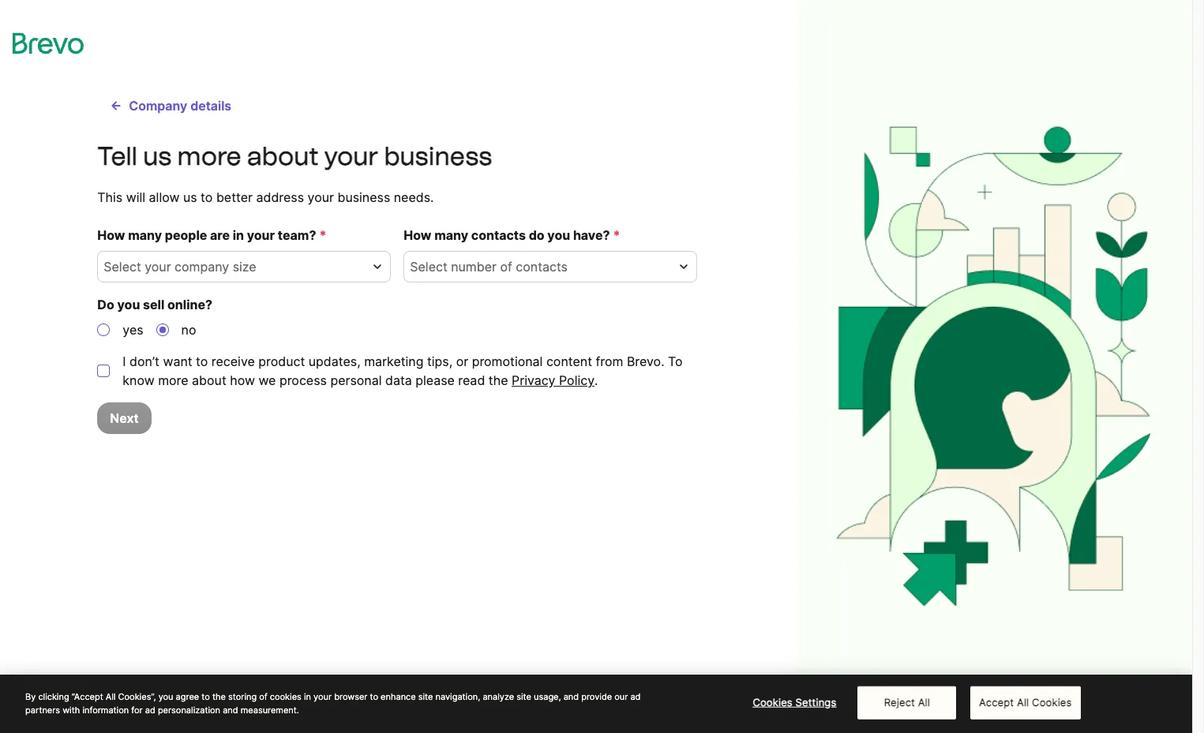 Task type: vqa. For each thing, say whether or not it's contained in the screenshot.
By at the bottom of the page
yes



Task type: describe. For each thing, give the bounding box(es) containing it.
1 vertical spatial us
[[183, 190, 197, 205]]

to
[[668, 354, 683, 370]]

reject
[[885, 697, 916, 709]]

reject all
[[885, 697, 931, 709]]

reject all button
[[858, 687, 957, 720]]

select for select your company size
[[104, 259, 141, 275]]

are
[[210, 228, 230, 243]]

0 vertical spatial about
[[247, 141, 319, 171]]

how
[[230, 373, 255, 389]]

please
[[416, 373, 455, 389]]

usage,
[[534, 692, 561, 703]]

product
[[259, 354, 305, 370]]

by clicking "accept all cookies", you agree to the storing of cookies in your browser to enhance site navigation, analyze site usage, and provide our ad partners with information for ad personalization and measurement.
[[25, 692, 641, 716]]

settings
[[796, 697, 837, 709]]

process
[[280, 373, 327, 389]]

analyze
[[483, 692, 514, 703]]

0 vertical spatial us
[[143, 141, 172, 171]]

content
[[547, 354, 593, 370]]

brevo.
[[627, 354, 665, 370]]

2 site from the left
[[517, 692, 532, 703]]

needs.
[[394, 190, 434, 205]]

measurement.
[[241, 705, 299, 716]]

personal
[[331, 373, 382, 389]]

from
[[596, 354, 624, 370]]

address
[[256, 190, 304, 205]]

partners
[[25, 705, 60, 716]]

information
[[82, 705, 129, 716]]

privacy policy link
[[512, 371, 595, 390]]

privacy
[[512, 373, 556, 389]]

your inside "by clicking "accept all cookies", you agree to the storing of cookies in your browser to enhance site navigation, analyze site usage, and provide our ad partners with information for ad personalization and measurement."
[[314, 692, 332, 703]]

.
[[595, 373, 598, 389]]

1 vertical spatial business
[[338, 190, 391, 205]]

select number of contacts
[[410, 259, 568, 275]]

accept
[[980, 697, 1015, 709]]

want
[[163, 354, 192, 370]]

how many contacts do you have? *
[[404, 228, 621, 243]]

data
[[386, 373, 412, 389]]

people
[[165, 228, 207, 243]]

enhance
[[381, 692, 416, 703]]

to inside 'i don't want to receive product updates, marketing tips, or promotional content from brevo. to know more about how we process personal data please read the'
[[196, 354, 208, 370]]

marketing
[[364, 354, 424, 370]]

personalization
[[158, 705, 220, 716]]

online?
[[168, 297, 213, 313]]

cookies settings
[[753, 697, 837, 709]]

you inside "by clicking "accept all cookies", you agree to the storing of cookies in your browser to enhance site navigation, analyze site usage, and provide our ad partners with information for ad personalization and measurement."
[[159, 692, 173, 703]]

1 horizontal spatial and
[[564, 692, 579, 703]]

this
[[97, 190, 123, 205]]

yes
[[123, 322, 143, 338]]

select your company size
[[104, 259, 256, 275]]

tell us more about your business
[[97, 141, 492, 171]]

in inside "by clicking "accept all cookies", you agree to the storing of cookies in your browser to enhance site navigation, analyze site usage, and provide our ad partners with information for ad personalization and measurement."
[[304, 692, 311, 703]]

more inside 'i don't want to receive product updates, marketing tips, or promotional content from brevo. to know more about how we process personal data please read the'
[[158, 373, 189, 389]]

of inside popup button
[[500, 259, 513, 275]]

details
[[191, 98, 232, 114]]

many for people
[[128, 228, 162, 243]]

select number of contacts button
[[404, 251, 698, 283]]

all inside "by clicking "accept all cookies", you agree to the storing of cookies in your browser to enhance site navigation, analyze site usage, and provide our ad partners with information for ad personalization and measurement."
[[106, 692, 116, 703]]

our
[[615, 692, 628, 703]]

i don't want to receive product updates, marketing tips, or promotional content from brevo. to know more about how we process personal data please read the
[[123, 354, 683, 389]]

size
[[233, 259, 256, 275]]

tips,
[[427, 354, 453, 370]]

clicking
[[38, 692, 69, 703]]

company details
[[129, 98, 232, 114]]

0 vertical spatial ad
[[631, 692, 641, 703]]

0 horizontal spatial ad
[[145, 705, 155, 716]]

the inside 'i don't want to receive product updates, marketing tips, or promotional content from brevo. to know more about how we process personal data please read the'
[[489, 373, 508, 389]]

agree
[[176, 692, 199, 703]]

do
[[529, 228, 545, 243]]

company
[[129, 98, 187, 114]]

updates,
[[309, 354, 361, 370]]

0 vertical spatial business
[[384, 141, 492, 171]]



Task type: locate. For each thing, give the bounding box(es) containing it.
2 vertical spatial you
[[159, 692, 173, 703]]

1 horizontal spatial many
[[435, 228, 469, 243]]

1 many from the left
[[128, 228, 162, 243]]

2 how from the left
[[404, 228, 432, 243]]

1 vertical spatial of
[[259, 692, 268, 703]]

all inside reject all button
[[919, 697, 931, 709]]

select left number
[[410, 259, 448, 275]]

1 how from the left
[[97, 228, 125, 243]]

with
[[63, 705, 80, 716]]

2 cookies from the left
[[1033, 697, 1073, 709]]

tell
[[97, 141, 137, 171]]

0 horizontal spatial of
[[259, 692, 268, 703]]

1 horizontal spatial *
[[613, 228, 621, 243]]

site
[[419, 692, 433, 703], [517, 692, 532, 703]]

1 vertical spatial about
[[192, 373, 227, 389]]

accept all cookies
[[980, 697, 1073, 709]]

more down "want"
[[158, 373, 189, 389]]

your
[[325, 141, 379, 171], [308, 190, 334, 205], [247, 228, 275, 243], [145, 259, 171, 275], [314, 692, 332, 703]]

1 horizontal spatial about
[[247, 141, 319, 171]]

we
[[259, 373, 276, 389]]

0 vertical spatial more
[[177, 141, 241, 171]]

1 horizontal spatial us
[[183, 190, 197, 205]]

2 select from the left
[[410, 259, 448, 275]]

contacts
[[471, 228, 526, 243], [516, 259, 568, 275]]

do you sell online?
[[97, 297, 213, 313]]

all for reject all
[[919, 697, 931, 709]]

you right do at the top left
[[548, 228, 571, 243]]

the inside "by clicking "accept all cookies", you agree to the storing of cookies in your browser to enhance site navigation, analyze site usage, and provide our ad partners with information for ad personalization and measurement."
[[212, 692, 226, 703]]

0 horizontal spatial you
[[117, 297, 140, 313]]

by
[[25, 692, 36, 703]]

select your company size button
[[97, 251, 391, 283]]

1 horizontal spatial select
[[410, 259, 448, 275]]

2 many from the left
[[435, 228, 469, 243]]

select up the do
[[104, 259, 141, 275]]

have?
[[573, 228, 610, 243]]

1 * from the left
[[319, 228, 327, 243]]

you right the do
[[117, 297, 140, 313]]

cookies inside cookies settings button
[[753, 697, 793, 709]]

this will allow us to better address your business needs.
[[97, 190, 434, 205]]

the
[[489, 373, 508, 389], [212, 692, 226, 703]]

next
[[110, 411, 139, 427]]

business left needs.
[[338, 190, 391, 205]]

all for accept all cookies
[[1018, 697, 1030, 709]]

cookies settings button
[[746, 688, 844, 719]]

1 vertical spatial more
[[158, 373, 189, 389]]

business
[[384, 141, 492, 171], [338, 190, 391, 205]]

contacts inside select number of contacts popup button
[[516, 259, 568, 275]]

0 horizontal spatial all
[[106, 692, 116, 703]]

to left better
[[201, 190, 213, 205]]

more up better
[[177, 141, 241, 171]]

0 vertical spatial you
[[548, 228, 571, 243]]

0 horizontal spatial in
[[233, 228, 244, 243]]

about up address
[[247, 141, 319, 171]]

1 site from the left
[[419, 692, 433, 703]]

number
[[451, 259, 497, 275]]

0 horizontal spatial select
[[104, 259, 141, 275]]

no
[[181, 322, 196, 338]]

you left agree
[[159, 692, 173, 703]]

how down needs.
[[404, 228, 432, 243]]

1 horizontal spatial site
[[517, 692, 532, 703]]

how
[[97, 228, 125, 243], [404, 228, 432, 243]]

do
[[97, 297, 114, 313]]

2 horizontal spatial all
[[1018, 697, 1030, 709]]

us right allow
[[183, 190, 197, 205]]

of up the measurement.
[[259, 692, 268, 703]]

0 horizontal spatial cookies
[[753, 697, 793, 709]]

storing
[[228, 692, 257, 703]]

1 cookies from the left
[[753, 697, 793, 709]]

us right tell
[[143, 141, 172, 171]]

the down promotional
[[489, 373, 508, 389]]

ad right for
[[145, 705, 155, 716]]

many up number
[[435, 228, 469, 243]]

0 horizontal spatial the
[[212, 692, 226, 703]]

2 horizontal spatial you
[[548, 228, 571, 243]]

select inside popup button
[[104, 259, 141, 275]]

of
[[500, 259, 513, 275], [259, 692, 268, 703]]

to
[[201, 190, 213, 205], [196, 354, 208, 370], [202, 692, 210, 703], [370, 692, 378, 703]]

cookies inside accept all cookies button
[[1033, 697, 1073, 709]]

team?
[[278, 228, 316, 243]]

all inside accept all cookies button
[[1018, 697, 1030, 709]]

know
[[123, 373, 155, 389]]

browser
[[334, 692, 368, 703]]

0 horizontal spatial many
[[128, 228, 162, 243]]

select inside popup button
[[410, 259, 448, 275]]

1 select from the left
[[104, 259, 141, 275]]

the left storing
[[212, 692, 226, 703]]

sell
[[143, 297, 165, 313]]

policy
[[559, 373, 595, 389]]

to right browser
[[370, 692, 378, 703]]

how many people are in your team? *
[[97, 228, 327, 243]]

us
[[143, 141, 172, 171], [183, 190, 197, 205]]

*
[[319, 228, 327, 243], [613, 228, 621, 243]]

navigation,
[[436, 692, 481, 703]]

of inside "by clicking "accept all cookies", you agree to the storing of cookies in your browser to enhance site navigation, analyze site usage, and provide our ad partners with information for ad personalization and measurement."
[[259, 692, 268, 703]]

cookies",
[[118, 692, 156, 703]]

company
[[175, 259, 229, 275]]

all
[[106, 692, 116, 703], [919, 697, 931, 709], [1018, 697, 1030, 709]]

0 vertical spatial the
[[489, 373, 508, 389]]

to right agree
[[202, 692, 210, 703]]

accept all cookies button
[[971, 687, 1081, 720]]

receive
[[212, 354, 255, 370]]

1 horizontal spatial you
[[159, 692, 173, 703]]

0 horizontal spatial and
[[223, 705, 238, 716]]

promotional
[[472, 354, 543, 370]]

0 vertical spatial in
[[233, 228, 244, 243]]

contacts down do at the top left
[[516, 259, 568, 275]]

don't
[[130, 354, 160, 370]]

site right enhance
[[419, 692, 433, 703]]

of down 'how many contacts do you have? *'
[[500, 259, 513, 275]]

cookies left settings
[[753, 697, 793, 709]]

* right team?
[[319, 228, 327, 243]]

1 horizontal spatial the
[[489, 373, 508, 389]]

allow
[[149, 190, 180, 205]]

1 vertical spatial and
[[223, 705, 238, 716]]

read
[[459, 373, 485, 389]]

select
[[104, 259, 141, 275], [410, 259, 448, 275]]

contacts up select number of contacts
[[471, 228, 526, 243]]

cookies right accept
[[1033, 697, 1073, 709]]

or
[[456, 354, 469, 370]]

about inside 'i don't want to receive product updates, marketing tips, or promotional content from brevo. to know more about how we process personal data please read the'
[[192, 373, 227, 389]]

privacy policy .
[[512, 373, 598, 389]]

0 horizontal spatial how
[[97, 228, 125, 243]]

many down will
[[128, 228, 162, 243]]

in right are
[[233, 228, 244, 243]]

1 vertical spatial ad
[[145, 705, 155, 716]]

provide
[[582, 692, 612, 703]]

0 horizontal spatial about
[[192, 373, 227, 389]]

0 vertical spatial contacts
[[471, 228, 526, 243]]

how for how many contacts do you have? *
[[404, 228, 432, 243]]

cookies
[[270, 692, 302, 703]]

business up needs.
[[384, 141, 492, 171]]

0 horizontal spatial site
[[419, 692, 433, 703]]

next button
[[97, 403, 151, 435]]

1 horizontal spatial how
[[404, 228, 432, 243]]

many
[[128, 228, 162, 243], [435, 228, 469, 243]]

site left usage,
[[517, 692, 532, 703]]

will
[[126, 190, 145, 205]]

you
[[548, 228, 571, 243], [117, 297, 140, 313], [159, 692, 173, 703]]

and right usage,
[[564, 692, 579, 703]]

1 horizontal spatial ad
[[631, 692, 641, 703]]

1 vertical spatial in
[[304, 692, 311, 703]]

1 horizontal spatial all
[[919, 697, 931, 709]]

0 vertical spatial and
[[564, 692, 579, 703]]

about down the receive
[[192, 373, 227, 389]]

* right have?
[[613, 228, 621, 243]]

in
[[233, 228, 244, 243], [304, 692, 311, 703]]

for
[[131, 705, 143, 716]]

in right cookies
[[304, 692, 311, 703]]

how down this
[[97, 228, 125, 243]]

1 horizontal spatial cookies
[[1033, 697, 1073, 709]]

ad right our
[[631, 692, 641, 703]]

many for contacts
[[435, 228, 469, 243]]

and
[[564, 692, 579, 703], [223, 705, 238, 716]]

your inside popup button
[[145, 259, 171, 275]]

ad
[[631, 692, 641, 703], [145, 705, 155, 716]]

all right reject
[[919, 697, 931, 709]]

0 vertical spatial of
[[500, 259, 513, 275]]

1 vertical spatial you
[[117, 297, 140, 313]]

i
[[123, 354, 126, 370]]

select for select number of contacts
[[410, 259, 448, 275]]

and down storing
[[223, 705, 238, 716]]

better
[[216, 190, 253, 205]]

1 horizontal spatial of
[[500, 259, 513, 275]]

company details button
[[97, 90, 244, 122]]

1 vertical spatial contacts
[[516, 259, 568, 275]]

how for how many people are in your team? *
[[97, 228, 125, 243]]

0 horizontal spatial *
[[319, 228, 327, 243]]

cookies
[[753, 697, 793, 709], [1033, 697, 1073, 709]]

to right "want"
[[196, 354, 208, 370]]

"accept
[[72, 692, 103, 703]]

2 * from the left
[[613, 228, 621, 243]]

all up information
[[106, 692, 116, 703]]

all right accept
[[1018, 697, 1030, 709]]

0 horizontal spatial us
[[143, 141, 172, 171]]

1 vertical spatial the
[[212, 692, 226, 703]]

1 horizontal spatial in
[[304, 692, 311, 703]]



